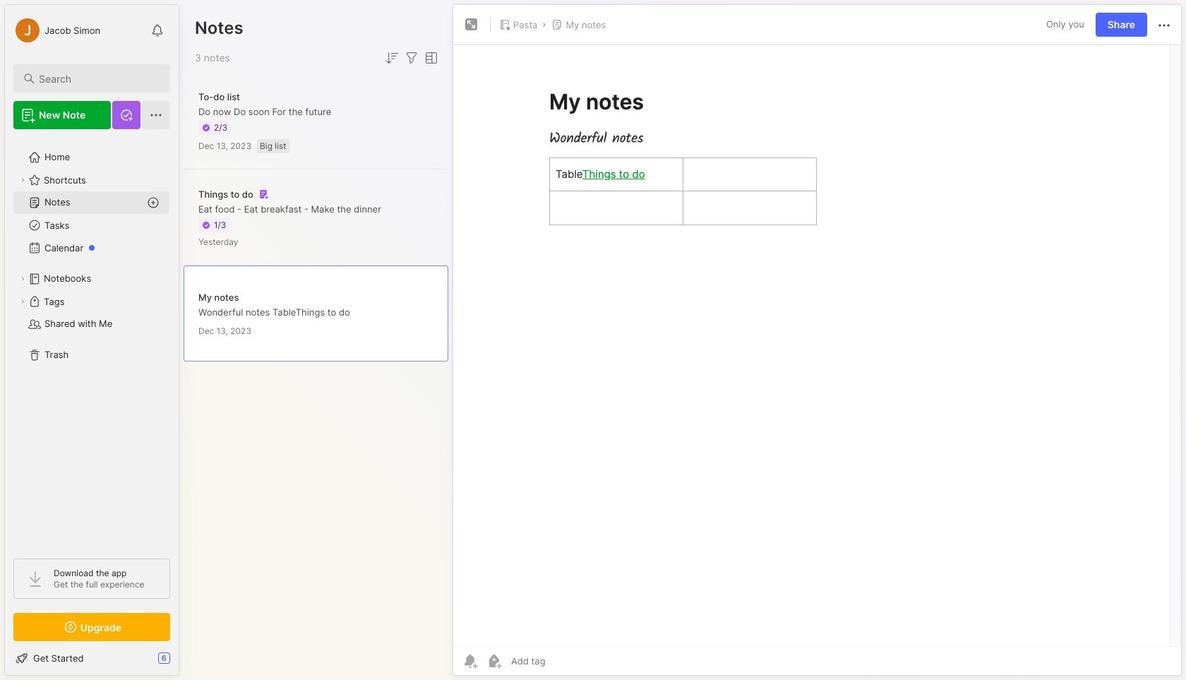 Task type: describe. For each thing, give the bounding box(es) containing it.
add filters image
[[403, 49, 420, 66]]

Sort options field
[[384, 49, 400, 66]]

add a reminder image
[[462, 653, 479, 670]]

Search text field
[[39, 72, 157, 85]]

View options field
[[420, 49, 440, 66]]

click to collapse image
[[178, 654, 189, 671]]

add tag image
[[486, 653, 503, 670]]

expand note image
[[463, 16, 480, 33]]

none search field inside 'main' element
[[39, 70, 157, 87]]

main element
[[0, 0, 184, 680]]

expand tags image
[[18, 297, 27, 306]]



Task type: locate. For each thing, give the bounding box(es) containing it.
note window element
[[453, 4, 1182, 679]]

Note Editor text field
[[453, 44, 1182, 646]]

more actions image
[[1156, 17, 1173, 34]]

Account field
[[13, 16, 100, 44]]

expand notebooks image
[[18, 275, 27, 283]]

More actions field
[[1156, 16, 1173, 34]]

Add tag field
[[510, 655, 617, 667]]

None search field
[[39, 70, 157, 87]]

Help and Learning task checklist field
[[5, 647, 179, 670]]

Add filters field
[[403, 49, 420, 66]]

tree inside 'main' element
[[5, 138, 179, 546]]

tree
[[5, 138, 179, 546]]



Task type: vqa. For each thing, say whether or not it's contained in the screenshot.
Dropdown List MENU on the left top of page
no



